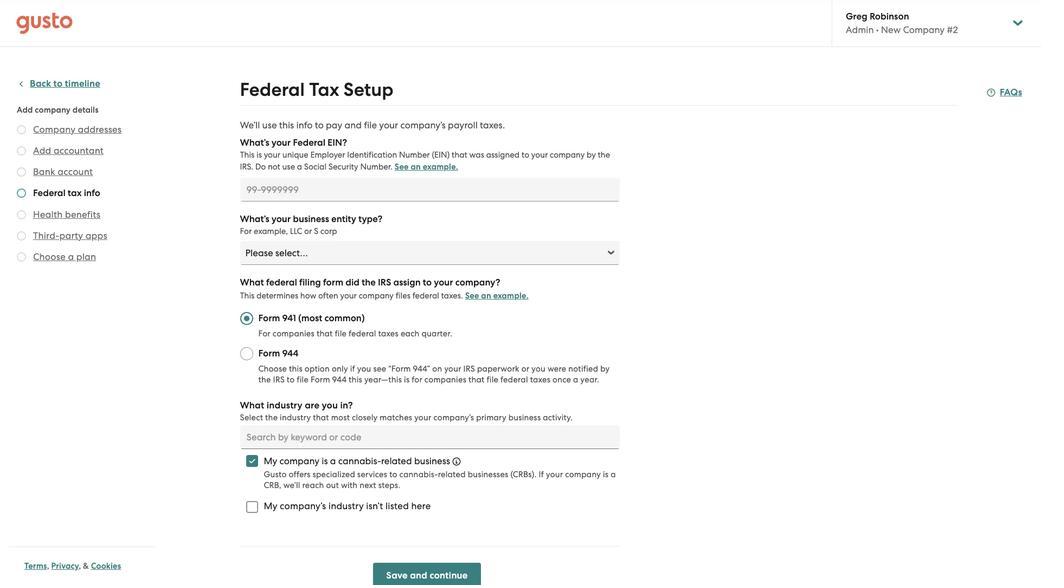 Task type: locate. For each thing, give the bounding box(es) containing it.
0 vertical spatial example.
[[423, 162, 458, 172]]

0 vertical spatial federal
[[240, 79, 305, 101]]

year—this
[[364, 375, 402, 385]]

that down (most at the bottom
[[317, 329, 333, 339]]

944
[[282, 348, 299, 360], [332, 375, 347, 385]]

example. inside what federal filing form did the irs assign to your company? this determines how often your company files federal taxes. see an example.
[[493, 291, 529, 301]]

companies down 941
[[273, 329, 315, 339]]

2 horizontal spatial business
[[509, 413, 541, 423]]

bank account button
[[33, 165, 93, 178]]

0 horizontal spatial business
[[293, 214, 329, 225]]

and right save
[[410, 571, 428, 582]]

0 vertical spatial taxes
[[378, 329, 399, 339]]

business up s
[[293, 214, 329, 225]]

new
[[881, 24, 901, 35]]

0 vertical spatial form
[[258, 313, 280, 324]]

form 941 (most common) for companies that file federal taxes each quarter.
[[258, 313, 452, 339]]

your up the "example,"
[[272, 214, 291, 225]]

1 vertical spatial industry
[[280, 413, 311, 423]]

isn't
[[366, 501, 383, 512]]

by inside this is your unique employer identification number (ein) that was assigned to your company by the irs. do not use a social security number.
[[587, 150, 596, 160]]

1 horizontal spatial company
[[903, 24, 945, 35]]

taxes down were
[[530, 375, 551, 385]]

my down 'crb,'
[[264, 501, 278, 512]]

your right assigned
[[531, 150, 548, 160]]

see an example. button down company?
[[465, 290, 529, 303]]

accountant
[[54, 145, 104, 156]]

save and continue button
[[373, 564, 481, 586]]

only
[[332, 365, 348, 374]]

that inside this is your unique employer identification number (ein) that was assigned to your company by the irs. do not use a social security number.
[[452, 150, 468, 160]]

0 horizontal spatial taxes.
[[441, 291, 463, 301]]

check image for bank
[[17, 168, 26, 177]]

taxes. down company?
[[441, 291, 463, 301]]

federal tax info
[[33, 188, 100, 199]]

gusto
[[264, 470, 287, 480]]

1 vertical spatial irs
[[464, 365, 475, 374]]

what up determines
[[240, 277, 264, 289]]

business up gusto offers specialized services to cannabis-related businesses (crbs). if your company is a crb, we'll reach out with next steps. on the bottom
[[414, 456, 450, 467]]

taxes inside form 941 (most common) for companies that file federal taxes each quarter.
[[378, 329, 399, 339]]

use
[[262, 120, 277, 131], [282, 162, 295, 172]]

1 vertical spatial my
[[264, 501, 278, 512]]

an down company?
[[481, 291, 491, 301]]

2 what's from the top
[[240, 214, 269, 225]]

2 vertical spatial industry
[[329, 501, 364, 512]]

your up not
[[264, 150, 281, 160]]

and right pay at the top of the page
[[345, 120, 362, 131]]

check image left 'add accountant'
[[17, 146, 26, 156]]

•
[[876, 24, 879, 35]]

2 check image from the top
[[17, 146, 26, 156]]

1 horizontal spatial companies
[[425, 375, 467, 385]]

this left determines
[[240, 291, 255, 301]]

gusto offers specialized services to cannabis-related businesses (crbs). if your company is a crb, we'll reach out with next steps.
[[264, 470, 616, 491]]

0 horizontal spatial related
[[381, 456, 412, 467]]

that down are
[[313, 413, 329, 423]]

this left "option"
[[289, 365, 303, 374]]

0 horizontal spatial 944
[[282, 348, 299, 360]]

this up the what's your federal ein?
[[279, 120, 294, 131]]

1 what from the top
[[240, 277, 264, 289]]

0 horizontal spatial by
[[587, 150, 596, 160]]

,
[[47, 562, 49, 572], [79, 562, 81, 572]]

on
[[433, 365, 442, 374]]

your right if
[[546, 470, 563, 480]]

2 vertical spatial federal
[[33, 188, 66, 199]]

1 horizontal spatial by
[[601, 365, 610, 374]]

info right tax
[[84, 188, 100, 199]]

company inside gusto offers specialized services to cannabis-related businesses (crbs). if your company is a crb, we'll reach out with next steps.
[[565, 470, 601, 480]]

a inside gusto offers specialized services to cannabis-related businesses (crbs). if your company is a crb, we'll reach out with next steps.
[[611, 470, 616, 480]]

1 vertical spatial business
[[509, 413, 541, 423]]

add inside button
[[33, 145, 51, 156]]

taxes
[[378, 329, 399, 339], [530, 375, 551, 385]]

1 vertical spatial see
[[465, 291, 479, 301]]

see an example.
[[395, 162, 458, 172]]

1 vertical spatial example.
[[493, 291, 529, 301]]

your up what industry are you in? field
[[415, 413, 432, 423]]

here
[[411, 501, 431, 512]]

related
[[381, 456, 412, 467], [438, 470, 466, 480]]

to
[[53, 78, 63, 90], [315, 120, 324, 131], [522, 150, 529, 160], [423, 277, 432, 289], [287, 375, 295, 385], [390, 470, 397, 480]]

what inside what federal filing form did the irs assign to your company? this determines how often your company files federal taxes. see an example.
[[240, 277, 264, 289]]

0 vertical spatial an
[[411, 162, 421, 172]]

0 vertical spatial cannabis-
[[338, 456, 381, 467]]

2 vertical spatial this
[[349, 375, 362, 385]]

, left &
[[79, 562, 81, 572]]

, left privacy
[[47, 562, 49, 572]]

1 my from the top
[[264, 456, 277, 467]]

form 944 choose this option only if you see "form 944" on your irs paperwork or you were notified by the irs to file form 944 this year—this is for companies that file federal taxes once a year.
[[258, 348, 610, 385]]

company
[[903, 24, 945, 35], [33, 124, 75, 135]]

benefits
[[65, 209, 100, 220]]

or right paperwork at left
[[522, 365, 530, 374]]

what inside what industry are you in? select the industry that most closely matches your company's primary business activity.
[[240, 400, 264, 412]]

entity
[[331, 214, 356, 225]]

None radio
[[240, 348, 253, 361]]

0 vertical spatial or
[[304, 227, 312, 237]]

specialized
[[313, 470, 355, 480]]

1 horizontal spatial use
[[282, 162, 295, 172]]

federal right files
[[413, 291, 439, 301]]

my company's industry isn't listed here
[[264, 501, 431, 512]]

assigned
[[486, 150, 520, 160]]

check image for health
[[17, 210, 26, 220]]

company's
[[401, 120, 446, 131], [434, 413, 474, 423], [280, 501, 326, 512]]

1 vertical spatial or
[[522, 365, 530, 374]]

your right on
[[444, 365, 461, 374]]

to inside gusto offers specialized services to cannabis-related businesses (crbs). if your company is a crb, we'll reach out with next steps.
[[390, 470, 397, 480]]

check image left choose a plan
[[17, 253, 26, 262]]

security
[[329, 162, 358, 172]]

2 , from the left
[[79, 562, 81, 572]]

related inside gusto offers specialized services to cannabis-related businesses (crbs). if your company is a crb, we'll reach out with next steps.
[[438, 470, 466, 480]]

form for form 944
[[258, 348, 280, 360]]

form inside form 941 (most common) for companies that file federal taxes each quarter.
[[258, 313, 280, 324]]

did
[[346, 277, 360, 289]]

see an example. button for what's your federal ein?
[[395, 161, 458, 174]]

terms
[[24, 562, 47, 572]]

1 horizontal spatial cannabis-
[[400, 470, 438, 480]]

what's your federal ein?
[[240, 137, 347, 149]]

do
[[255, 162, 266, 172]]

back to timeline
[[30, 78, 100, 90]]

0 vertical spatial my
[[264, 456, 277, 467]]

info
[[296, 120, 313, 131], [84, 188, 100, 199]]

federal
[[240, 79, 305, 101], [293, 137, 325, 149], [33, 188, 66, 199]]

federal down common)
[[349, 329, 376, 339]]

for
[[240, 227, 252, 237], [258, 329, 271, 339]]

1 vertical spatial form
[[258, 348, 280, 360]]

company's up the number
[[401, 120, 446, 131]]

your inside what's your business entity type? for example, llc or s corp
[[272, 214, 291, 225]]

year.
[[581, 375, 599, 385]]

check image left health
[[17, 210, 26, 220]]

0 vertical spatial this
[[279, 120, 294, 131]]

this down if
[[349, 375, 362, 385]]

1 vertical spatial by
[[601, 365, 610, 374]]

0 vertical spatial what's
[[240, 137, 269, 149]]

companies
[[273, 329, 315, 339], [425, 375, 467, 385]]

taxes left each
[[378, 329, 399, 339]]

what's down we'll
[[240, 137, 269, 149]]

this
[[279, 120, 294, 131], [289, 365, 303, 374], [349, 375, 362, 385]]

industry
[[267, 400, 303, 412], [280, 413, 311, 423], [329, 501, 364, 512]]

company's up what industry are you in? field
[[434, 413, 474, 423]]

to inside this is your unique employer identification number (ein) that was assigned to your company by the irs. do not use a social security number.
[[522, 150, 529, 160]]

is
[[257, 150, 262, 160], [404, 375, 410, 385], [322, 456, 328, 467], [603, 470, 609, 480]]

federal up unique
[[293, 137, 325, 149]]

1 vertical spatial see an example. button
[[465, 290, 529, 303]]

0 horizontal spatial add
[[17, 105, 33, 115]]

identification
[[347, 150, 397, 160]]

company down add company details
[[33, 124, 75, 135]]

an inside what federal filing form did the irs assign to your company? this determines how often your company files federal taxes. see an example.
[[481, 291, 491, 301]]

industry left are
[[267, 400, 303, 412]]

0 horizontal spatial an
[[411, 162, 421, 172]]

quarter.
[[422, 329, 452, 339]]

1 vertical spatial what
[[240, 400, 264, 412]]

company left #2
[[903, 24, 945, 35]]

my
[[264, 456, 277, 467], [264, 501, 278, 512]]

what's
[[240, 137, 269, 149], [240, 214, 269, 225]]

for left the "example,"
[[240, 227, 252, 237]]

0 vertical spatial business
[[293, 214, 329, 225]]

federal inside form 944 choose this option only if you see "form 944" on your irs paperwork or you were notified by the irs to file form 944 this year—this is for companies that file federal taxes once a year.
[[501, 375, 528, 385]]

a inside this is your unique employer identification number (ein) that was assigned to your company by the irs. do not use a social security number.
[[297, 162, 302, 172]]

industry down with at the bottom
[[329, 501, 364, 512]]

add
[[17, 105, 33, 115], [33, 145, 51, 156]]

0 vertical spatial for
[[240, 227, 252, 237]]

related up steps.
[[381, 456, 412, 467]]

6 check image from the top
[[17, 232, 26, 241]]

for inside what's your business entity type? for example, llc or s corp
[[240, 227, 252, 237]]

federal up health
[[33, 188, 66, 199]]

1 check image from the top
[[17, 125, 26, 135]]

we'll
[[284, 481, 300, 491]]

greg robinson admin • new company #2
[[846, 11, 958, 35]]

check image left bank
[[17, 168, 26, 177]]

the inside what industry are you in? select the industry that most closely matches your company's primary business activity.
[[265, 413, 278, 423]]

you right if
[[357, 365, 371, 374]]

0 horizontal spatial companies
[[273, 329, 315, 339]]

this inside what federal filing form did the irs assign to your company? this determines how often your company files federal taxes. see an example.
[[240, 291, 255, 301]]

1 vertical spatial companies
[[425, 375, 467, 385]]

2 vertical spatial business
[[414, 456, 450, 467]]

1 horizontal spatial 944
[[332, 375, 347, 385]]

what's up the "example,"
[[240, 214, 269, 225]]

faqs button
[[987, 86, 1023, 99]]

company inside greg robinson admin • new company #2
[[903, 24, 945, 35]]

federal down paperwork at left
[[501, 375, 528, 385]]

add up bank
[[33, 145, 51, 156]]

is inside gusto offers specialized services to cannabis-related businesses (crbs). if your company is a crb, we'll reach out with next steps.
[[603, 470, 609, 480]]

1 vertical spatial an
[[481, 291, 491, 301]]

1 horizontal spatial for
[[258, 329, 271, 339]]

federal for federal tax setup
[[240, 79, 305, 101]]

0 horizontal spatial see
[[395, 162, 409, 172]]

1 vertical spatial company's
[[434, 413, 474, 423]]

0 vertical spatial use
[[262, 120, 277, 131]]

corp
[[320, 227, 337, 237]]

0 horizontal spatial choose
[[33, 252, 66, 263]]

0 horizontal spatial info
[[84, 188, 100, 199]]

what industry are you in? select the industry that most closely matches your company's primary business activity.
[[240, 400, 573, 423]]

add down back
[[17, 105, 33, 115]]

1 horizontal spatial related
[[438, 470, 466, 480]]

example. down (ein)
[[423, 162, 458, 172]]

an down the number
[[411, 162, 421, 172]]

crb,
[[264, 481, 281, 491]]

see an example. button
[[395, 161, 458, 174], [465, 290, 529, 303]]

check image for choose
[[17, 253, 26, 262]]

1 vertical spatial this
[[289, 365, 303, 374]]

the
[[598, 150, 610, 160], [362, 277, 376, 289], [258, 375, 271, 385], [265, 413, 278, 423]]

1 this from the top
[[240, 150, 255, 160]]

federal up determines
[[266, 277, 297, 289]]

1 , from the left
[[47, 562, 49, 572]]

1 horizontal spatial see an example. button
[[465, 290, 529, 303]]

1 horizontal spatial taxes.
[[480, 120, 505, 131]]

1 horizontal spatial add
[[33, 145, 51, 156]]

matches
[[380, 413, 412, 423]]

and
[[345, 120, 362, 131], [410, 571, 428, 582]]

is inside this is your unique employer identification number (ein) that was assigned to your company by the irs. do not use a social security number.
[[257, 150, 262, 160]]

7 check image from the top
[[17, 253, 26, 262]]

assign
[[394, 277, 421, 289]]

0 vertical spatial industry
[[267, 400, 303, 412]]

that left was
[[452, 150, 468, 160]]

to inside form 944 choose this option only if you see "form 944" on your irs paperwork or you were notified by the irs to file form 944 this year—this is for companies that file federal taxes once a year.
[[287, 375, 295, 385]]

2 this from the top
[[240, 291, 255, 301]]

1 vertical spatial add
[[33, 145, 51, 156]]

what up select
[[240, 400, 264, 412]]

setup
[[344, 79, 394, 101]]

see inside what federal filing form did the irs assign to your company? this determines how often your company files federal taxes. see an example.
[[465, 291, 479, 301]]

if
[[539, 470, 544, 480]]

info up the what's your federal ein?
[[296, 120, 313, 131]]

cannabis- up services
[[338, 456, 381, 467]]

you left were
[[532, 365, 546, 374]]

check image for third-
[[17, 232, 26, 241]]

1 vertical spatial taxes
[[530, 375, 551, 385]]

out
[[326, 481, 339, 491]]

0 vertical spatial 944
[[282, 348, 299, 360]]

0 horizontal spatial for
[[240, 227, 252, 237]]

to inside 'button'
[[53, 78, 63, 90]]

0 horizontal spatial company
[[33, 124, 75, 135]]

or left s
[[304, 227, 312, 237]]

(crbs).
[[511, 470, 537, 480]]

0 vertical spatial companies
[[273, 329, 315, 339]]

federal inside federal tax info list
[[33, 188, 66, 199]]

option
[[305, 365, 330, 374]]

0 horizontal spatial ,
[[47, 562, 49, 572]]

check image left federal tax info
[[17, 189, 26, 198]]

None radio
[[240, 312, 253, 325]]

that down paperwork at left
[[469, 375, 485, 385]]

choose a plan
[[33, 252, 96, 263]]

for down determines
[[258, 329, 271, 339]]

check image
[[17, 125, 26, 135], [17, 146, 26, 156], [17, 168, 26, 177], [17, 189, 26, 198], [17, 210, 26, 220], [17, 232, 26, 241], [17, 253, 26, 262]]

1 what's from the top
[[240, 137, 269, 149]]

your down did
[[340, 291, 357, 301]]

1 vertical spatial company
[[33, 124, 75, 135]]

0 vertical spatial info
[[296, 120, 313, 131]]

1 horizontal spatial choose
[[258, 365, 287, 374]]

irs inside what federal filing form did the irs assign to your company? this determines how often your company files federal taxes. see an example.
[[378, 277, 391, 289]]

944 down 941
[[282, 348, 299, 360]]

activity.
[[543, 413, 573, 423]]

0 horizontal spatial and
[[345, 120, 362, 131]]

this up irs.
[[240, 150, 255, 160]]

1 vertical spatial what's
[[240, 214, 269, 225]]

&
[[83, 562, 89, 572]]

1 horizontal spatial irs
[[378, 277, 391, 289]]

industry down are
[[280, 413, 311, 423]]

0 horizontal spatial cannabis-
[[338, 456, 381, 467]]

1 vertical spatial taxes.
[[441, 291, 463, 301]]

what's inside what's your business entity type? for example, llc or s corp
[[240, 214, 269, 225]]

1 vertical spatial 944
[[332, 375, 347, 385]]

see an example. button down the number
[[395, 161, 458, 174]]

was
[[470, 150, 484, 160]]

you up most
[[322, 400, 338, 412]]

0 vertical spatial company
[[903, 24, 945, 35]]

4 check image from the top
[[17, 189, 26, 198]]

federal up we'll
[[240, 79, 305, 101]]

example. down company?
[[493, 291, 529, 301]]

services
[[357, 470, 387, 480]]

file down common)
[[335, 329, 347, 339]]

that
[[452, 150, 468, 160], [317, 329, 333, 339], [469, 375, 485, 385], [313, 413, 329, 423]]

1 vertical spatial use
[[282, 162, 295, 172]]

"form
[[388, 365, 411, 374]]

use right we'll
[[262, 120, 277, 131]]

my for my company's industry isn't listed here
[[264, 501, 278, 512]]

0 vertical spatial see an example. button
[[395, 161, 458, 174]]

add for add company details
[[17, 105, 33, 115]]

1 horizontal spatial and
[[410, 571, 428, 582]]

use down unique
[[282, 162, 295, 172]]

see
[[395, 162, 409, 172], [465, 291, 479, 301]]

0 vertical spatial company's
[[401, 120, 446, 131]]

2 my from the top
[[264, 501, 278, 512]]

files
[[396, 291, 411, 301]]

file inside form 941 (most common) for companies that file federal taxes each quarter.
[[335, 329, 347, 339]]

your
[[379, 120, 398, 131], [272, 137, 291, 149], [264, 150, 281, 160], [531, 150, 548, 160], [272, 214, 291, 225], [434, 277, 453, 289], [340, 291, 357, 301], [444, 365, 461, 374], [415, 413, 432, 423], [546, 470, 563, 480]]

1 vertical spatial choose
[[258, 365, 287, 374]]

3 check image from the top
[[17, 168, 26, 177]]

1 horizontal spatial example.
[[493, 291, 529, 301]]

see an example. button for what federal filing form did the irs assign to your company?
[[465, 290, 529, 303]]

company's down 'reach'
[[280, 501, 326, 512]]

2 horizontal spatial you
[[532, 365, 546, 374]]

check image down add company details
[[17, 125, 26, 135]]

0 horizontal spatial you
[[322, 400, 338, 412]]

944 down only
[[332, 375, 347, 385]]

1 horizontal spatial info
[[296, 120, 313, 131]]

1 horizontal spatial taxes
[[530, 375, 551, 385]]

None checkbox
[[240, 450, 264, 474]]

0 horizontal spatial taxes
[[378, 329, 399, 339]]

timeline
[[65, 78, 100, 90]]

cannabis- up steps.
[[400, 470, 438, 480]]

is inside form 944 choose this option only if you see "form 944" on your irs paperwork or you were notified by the irs to file form 944 this year—this is for companies that file federal taxes once a year.
[[404, 375, 410, 385]]

file down "option"
[[297, 375, 309, 385]]

0 vertical spatial see
[[395, 162, 409, 172]]

2 what from the top
[[240, 400, 264, 412]]

5 check image from the top
[[17, 210, 26, 220]]

my for my company is a cannabis-related business
[[264, 456, 277, 467]]

you inside what industry are you in? select the industry that most closely matches your company's primary business activity.
[[322, 400, 338, 412]]

1 horizontal spatial or
[[522, 365, 530, 374]]

info inside list
[[84, 188, 100, 199]]

What's your Federal EIN? text field
[[240, 178, 620, 202]]

1 vertical spatial for
[[258, 329, 271, 339]]

primary
[[476, 413, 507, 423]]

taxes. right payroll at the top of the page
[[480, 120, 505, 131]]

0 horizontal spatial irs
[[273, 375, 285, 385]]

check image for company
[[17, 125, 26, 135]]

apps
[[86, 231, 107, 241]]

0 vertical spatial add
[[17, 105, 33, 115]]

taxes inside form 944 choose this option only if you see "form 944" on your irs paperwork or you were notified by the irs to file form 944 this year—this is for companies that file federal taxes once a year.
[[530, 375, 551, 385]]

choose down third-
[[33, 252, 66, 263]]

companies down on
[[425, 375, 467, 385]]

or inside form 944 choose this option only if you see "form 944" on your irs paperwork or you were notified by the irs to file form 944 this year—this is for companies that file federal taxes once a year.
[[522, 365, 530, 374]]

tax
[[68, 188, 82, 199]]

check image left third-
[[17, 232, 26, 241]]

1 vertical spatial info
[[84, 188, 100, 199]]

company inside this is your unique employer identification number (ein) that was assigned to your company by the irs. do not use a social security number.
[[550, 150, 585, 160]]

see down the number
[[395, 162, 409, 172]]

see down company?
[[465, 291, 479, 301]]

0 horizontal spatial use
[[262, 120, 277, 131]]

my up the gusto
[[264, 456, 277, 467]]

file down paperwork at left
[[487, 375, 499, 385]]

choose left "option"
[[258, 365, 287, 374]]

1 horizontal spatial ,
[[79, 562, 81, 572]]

related left businesses
[[438, 470, 466, 480]]

0 vertical spatial this
[[240, 150, 255, 160]]

business left activity.
[[509, 413, 541, 423]]

1 horizontal spatial see
[[465, 291, 479, 301]]

1 vertical spatial related
[[438, 470, 466, 480]]

add accountant button
[[33, 144, 104, 157]]



Task type: vqa. For each thing, say whether or not it's contained in the screenshot.
is inside the this is your unique employer identification number (ein) that was assigned to your company by the irs. do not use a social security number.
yes



Task type: describe. For each thing, give the bounding box(es) containing it.
federal tax setup
[[240, 79, 394, 101]]

the inside form 944 choose this option only if you see "form 944" on your irs paperwork or you were notified by the irs to file form 944 this year—this is for companies that file federal taxes once a year.
[[258, 375, 271, 385]]

my company is a cannabis-related business
[[264, 456, 450, 467]]

form for form 941 (most common)
[[258, 313, 280, 324]]

or inside what's your business entity type? for example, llc or s corp
[[304, 227, 312, 237]]

unique
[[283, 150, 309, 160]]

number
[[399, 150, 430, 160]]

offers
[[289, 470, 311, 480]]

2 vertical spatial company's
[[280, 501, 326, 512]]

add accountant
[[33, 145, 104, 156]]

back to timeline button
[[17, 78, 100, 91]]

941
[[282, 313, 296, 324]]

employer
[[310, 150, 345, 160]]

how
[[300, 291, 316, 301]]

what federal filing form did the irs assign to your company? this determines how often your company files federal taxes. see an example.
[[240, 277, 529, 301]]

businesses
[[468, 470, 509, 480]]

federal tax info list
[[17, 123, 150, 266]]

My company's industry isn't listed here checkbox
[[240, 496, 264, 520]]

privacy
[[51, 562, 79, 572]]

what's for what's your federal ein?
[[240, 137, 269, 149]]

faqs
[[1000, 87, 1023, 98]]

example,
[[254, 227, 288, 237]]

steps.
[[378, 481, 401, 491]]

in?
[[340, 400, 353, 412]]

account
[[58, 167, 93, 177]]

this is your unique employer identification number (ein) that was assigned to your company by the irs. do not use a social security number.
[[240, 150, 610, 172]]

what's for what's your business entity type? for example, llc or s corp
[[240, 214, 269, 225]]

your up unique
[[272, 137, 291, 149]]

choose inside form 944 choose this option only if you see "form 944" on your irs paperwork or you were notified by the irs to file form 944 this year—this is for companies that file federal taxes once a year.
[[258, 365, 287, 374]]

choose inside button
[[33, 252, 66, 263]]

back
[[30, 78, 51, 90]]

companies inside form 944 choose this option only if you see "form 944" on your irs paperwork or you were notified by the irs to file form 944 this year—this is for companies that file federal taxes once a year.
[[425, 375, 467, 385]]

company's inside what industry are you in? select the industry that most closely matches your company's primary business activity.
[[434, 413, 474, 423]]

company inside button
[[33, 124, 75, 135]]

most
[[331, 413, 350, 423]]

not
[[268, 162, 280, 172]]

your inside what industry are you in? select the industry that most closely matches your company's primary business activity.
[[415, 413, 432, 423]]

file up identification on the top of the page
[[364, 120, 377, 131]]

company inside what federal filing form did the irs assign to your company? this determines how often your company files federal taxes. see an example.
[[359, 291, 394, 301]]

by inside form 944 choose this option only if you see "form 944" on your irs paperwork or you were notified by the irs to file form 944 this year—this is for companies that file federal taxes once a year.
[[601, 365, 610, 374]]

s
[[314, 227, 318, 237]]

number.
[[360, 162, 393, 172]]

that inside form 941 (most common) for companies that file federal taxes each quarter.
[[317, 329, 333, 339]]

with
[[341, 481, 358, 491]]

ein?
[[328, 137, 347, 149]]

home image
[[16, 12, 73, 34]]

federal for federal tax info
[[33, 188, 66, 199]]

add company details
[[17, 105, 99, 115]]

we'll use this info to pay and file your company's payroll taxes.
[[240, 120, 505, 131]]

save
[[386, 571, 408, 582]]

1 horizontal spatial you
[[357, 365, 371, 374]]

health benefits button
[[33, 208, 100, 221]]

your left company?
[[434, 277, 453, 289]]

add for add accountant
[[33, 145, 51, 156]]

cookies button
[[91, 560, 121, 573]]

save and continue
[[386, 571, 468, 582]]

a inside form 944 choose this option only if you see "form 944" on your irs paperwork or you were notified by the irs to file form 944 this year—this is for companies that file federal taxes once a year.
[[573, 375, 579, 385]]

(most
[[298, 313, 322, 324]]

your inside form 944 choose this option only if you see "form 944" on your irs paperwork or you were notified by the irs to file form 944 this year—this is for companies that file federal taxes once a year.
[[444, 365, 461, 374]]

company addresses button
[[33, 123, 122, 136]]

party
[[59, 231, 83, 241]]

cookies
[[91, 562, 121, 572]]

company addresses
[[33, 124, 122, 135]]

cannabis- inside gusto offers specialized services to cannabis-related businesses (crbs). if your company is a crb, we'll reach out with next steps.
[[400, 470, 438, 480]]

what for what industry are you in?
[[240, 400, 264, 412]]

determines
[[257, 291, 298, 301]]

next
[[360, 481, 376, 491]]

we'll
[[240, 120, 260, 131]]

taxes. inside what federal filing form did the irs assign to your company? this determines how often your company files federal taxes. see an example.
[[441, 291, 463, 301]]

2 vertical spatial form
[[311, 375, 330, 385]]

what's your business entity type? for example, llc or s corp
[[240, 214, 383, 237]]

that inside form 944 choose this option only if you see "form 944" on your irs paperwork or you were notified by the irs to file form 944 this year—this is for companies that file federal taxes once a year.
[[469, 375, 485, 385]]

(ein)
[[432, 150, 450, 160]]

llc
[[290, 227, 302, 237]]

addresses
[[78, 124, 122, 135]]

type?
[[359, 214, 383, 225]]

2 vertical spatial irs
[[273, 375, 285, 385]]

see
[[373, 365, 386, 374]]

common)
[[325, 313, 365, 324]]

form
[[323, 277, 343, 289]]

third-party apps
[[33, 231, 107, 241]]

listed
[[386, 501, 409, 512]]

were
[[548, 365, 567, 374]]

for inside form 941 (most common) for companies that file federal taxes each quarter.
[[258, 329, 271, 339]]

business inside what industry are you in? select the industry that most closely matches your company's primary business activity.
[[509, 413, 541, 423]]

notified
[[569, 365, 598, 374]]

2 horizontal spatial irs
[[464, 365, 475, 374]]

details
[[73, 105, 99, 115]]

each
[[401, 329, 420, 339]]

bank account
[[33, 167, 93, 177]]

use inside this is your unique employer identification number (ein) that was assigned to your company by the irs. do not use a social security number.
[[282, 162, 295, 172]]

if
[[350, 365, 355, 374]]

the inside this is your unique employer identification number (ein) that was assigned to your company by the irs. do not use a social security number.
[[598, 150, 610, 160]]

pay
[[326, 120, 342, 131]]

your up identification on the top of the page
[[379, 120, 398, 131]]

#2
[[947, 24, 958, 35]]

companies inside form 941 (most common) for companies that file federal taxes each quarter.
[[273, 329, 315, 339]]

your inside gusto offers specialized services to cannabis-related businesses (crbs). if your company is a crb, we'll reach out with next steps.
[[546, 470, 563, 480]]

terms link
[[24, 562, 47, 572]]

check image for add
[[17, 146, 26, 156]]

health
[[33, 209, 63, 220]]

a inside button
[[68, 252, 74, 263]]

the inside what federal filing form did the irs assign to your company? this determines how often your company files federal taxes. see an example.
[[362, 277, 376, 289]]

that inside what industry are you in? select the industry that most closely matches your company's primary business activity.
[[313, 413, 329, 423]]

and inside save and continue button
[[410, 571, 428, 582]]

What industry are you in? field
[[240, 426, 620, 450]]

federal inside form 941 (most common) for companies that file federal taxes each quarter.
[[349, 329, 376, 339]]

admin
[[846, 24, 874, 35]]

plan
[[76, 252, 96, 263]]

privacy link
[[51, 562, 79, 572]]

0 horizontal spatial example.
[[423, 162, 458, 172]]

what for what federal filing form did the irs assign to your company?
[[240, 277, 264, 289]]

closely
[[352, 413, 378, 423]]

terms , privacy , & cookies
[[24, 562, 121, 572]]

this inside this is your unique employer identification number (ein) that was assigned to your company by the irs. do not use a social security number.
[[240, 150, 255, 160]]

1 vertical spatial federal
[[293, 137, 325, 149]]

reach
[[302, 481, 324, 491]]

944"
[[413, 365, 430, 374]]

0 vertical spatial taxes.
[[480, 120, 505, 131]]

are
[[305, 400, 320, 412]]

business inside what's your business entity type? for example, llc or s corp
[[293, 214, 329, 225]]

0 vertical spatial and
[[345, 120, 362, 131]]

to inside what federal filing form did the irs assign to your company? this determines how often your company files federal taxes. see an example.
[[423, 277, 432, 289]]

often
[[318, 291, 338, 301]]

bank
[[33, 167, 55, 177]]

greg
[[846, 11, 868, 22]]



